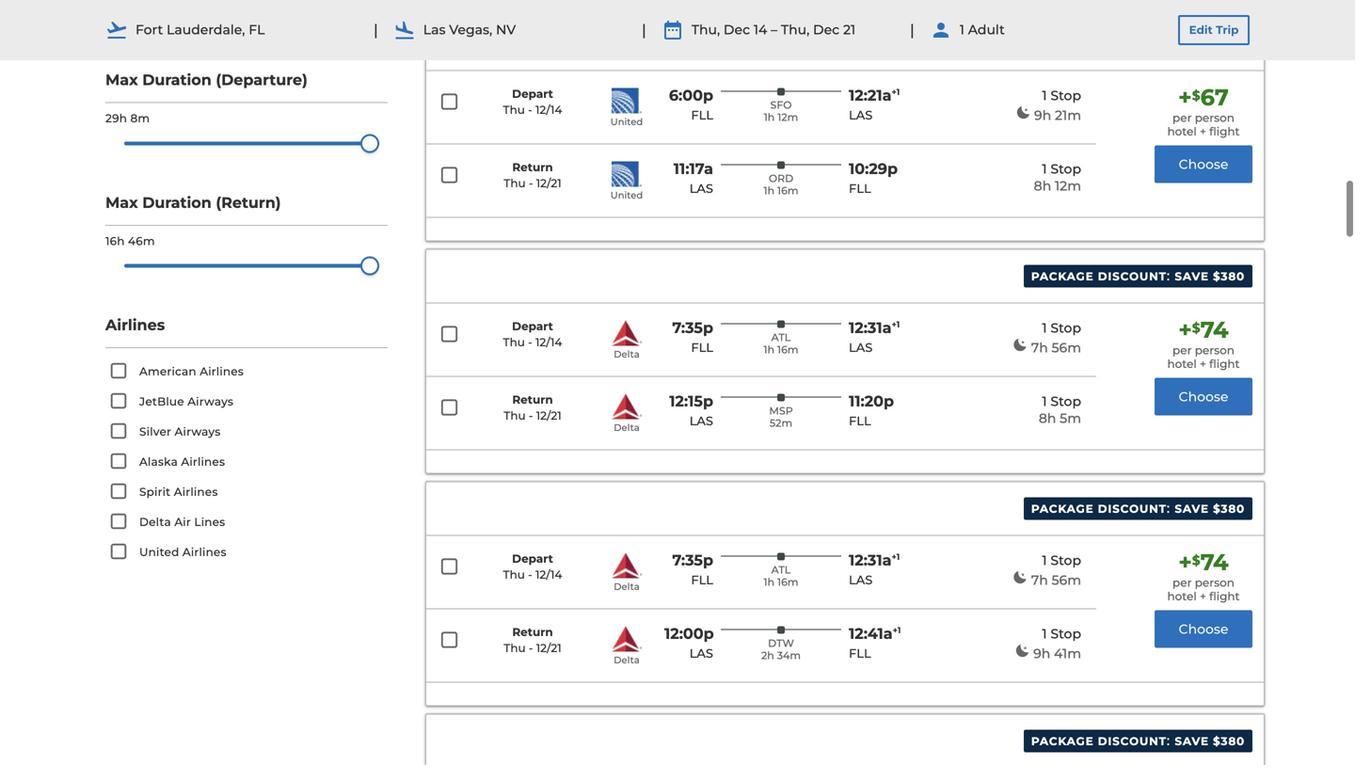 Task type: vqa. For each thing, say whether or not it's contained in the screenshot.
the bottom Children
no



Task type: locate. For each thing, give the bounding box(es) containing it.
6 - from the top
[[529, 641, 533, 655]]

2 vertical spatial person
[[1195, 576, 1235, 590]]

fll up '12:15p'
[[691, 340, 714, 355]]

2 7:35p fll from the top
[[672, 551, 714, 588]]

1 12:31a from the top
[[849, 319, 892, 337]]

8h inside the 1 stop 8h 5m
[[1039, 411, 1057, 427]]

atl 1h 16m up 'dtw'
[[764, 564, 799, 589]]

1 vertical spatial :
[[1167, 500, 1171, 516]]

1 12/14 from the top
[[536, 103, 562, 117]]

choose button
[[1155, 145, 1253, 183], [1155, 378, 1253, 416], [1155, 610, 1253, 648]]

0 vertical spatial 8h
[[1034, 178, 1052, 194]]

per for 10:29p
[[1173, 111, 1192, 125]]

2 1h from the top
[[764, 185, 775, 197]]

las down 12:00p
[[690, 646, 714, 661]]

0 vertical spatial depart
[[512, 87, 553, 101]]

1 vertical spatial 9h
[[1034, 646, 1051, 662]]

74
[[1201, 316, 1229, 344], [1201, 549, 1229, 576]]

2 delta air lines logo image from the top
[[612, 394, 642, 419]]

1 vertical spatial choose
[[1179, 389, 1229, 405]]

1h inside ord 1h 16m
[[764, 185, 775, 197]]

12:31a +1 for 12:41a
[[849, 551, 900, 570]]

0 vertical spatial atl
[[772, 331, 791, 344]]

2 vertical spatial choose
[[1179, 621, 1229, 637]]

1 + $ 74 per person hotel + flight from the top
[[1168, 316, 1240, 371]]

1 : from the top
[[1167, 268, 1171, 284]]

0 vertical spatial 12:31a
[[849, 319, 892, 337]]

1 vertical spatial 7h
[[1032, 572, 1048, 588]]

depart
[[512, 87, 553, 101], [512, 320, 553, 333], [512, 552, 553, 566]]

airways down jetblue airways at the bottom left
[[175, 425, 221, 439]]

atl for 12:15p
[[772, 331, 791, 344]]

1 thu, from the left
[[692, 22, 720, 38]]

2 atl from the top
[[772, 564, 791, 577]]

dec left 14
[[724, 22, 750, 38]]

1 vertical spatial depart thu - 12/14
[[503, 320, 562, 349]]

12:31a
[[849, 319, 892, 337], [849, 551, 892, 570]]

0 vertical spatial 56m
[[1052, 340, 1082, 356]]

1 choose button from the top
[[1155, 145, 1253, 183]]

7:35p fll up '12:15p'
[[672, 319, 714, 355]]

1 vertical spatial + $ 74 per person hotel + flight
[[1168, 549, 1240, 603]]

3 - from the top
[[528, 335, 533, 349]]

1 7h from the top
[[1032, 340, 1048, 356]]

2h
[[762, 650, 775, 662]]

delta air lines logo image
[[612, 321, 642, 346], [612, 394, 642, 419], [612, 553, 642, 579], [612, 627, 642, 652]]

+1
[[892, 87, 900, 98], [892, 320, 900, 330], [892, 552, 900, 563], [893, 626, 901, 636]]

2 vertical spatial united
[[139, 546, 179, 559]]

7h
[[1032, 340, 1048, 356], [1032, 572, 1048, 588]]

52m
[[770, 417, 793, 430]]

+
[[1179, 84, 1192, 111], [1200, 125, 1207, 138], [1179, 316, 1193, 344], [1200, 357, 1207, 371], [1179, 549, 1193, 576], [1200, 590, 1207, 603]]

thu,
[[692, 22, 720, 38], [781, 22, 810, 38]]

thu for 6:00p's 'united airlines logo'
[[503, 103, 525, 117]]

fll down 11:20p
[[849, 414, 871, 429]]

airlines up air
[[174, 485, 218, 499]]

7:35p
[[672, 319, 714, 337], [672, 551, 714, 570]]

0 vertical spatial choose
[[1179, 156, 1229, 172]]

1 - from the top
[[528, 103, 533, 117]]

2 $ from the top
[[1193, 320, 1201, 336]]

12m down 21m
[[1055, 178, 1082, 194]]

–
[[771, 22, 778, 38]]

2 horizontal spatial |
[[910, 21, 915, 39]]

1 stop for 11:20p
[[1042, 320, 1082, 336]]

duration up 46m
[[142, 193, 212, 212]]

las
[[423, 22, 446, 38]]

airlines for spirit airlines
[[174, 485, 218, 499]]

1 horizontal spatial |
[[642, 21, 647, 39]]

1h up 'dtw'
[[764, 576, 775, 589]]

1 56m from the top
[[1052, 340, 1082, 356]]

7h for 12:41a
[[1032, 572, 1048, 588]]

0 vertical spatial per
[[1173, 111, 1192, 125]]

12/21
[[536, 176, 562, 190], [536, 409, 562, 423], [536, 641, 562, 655]]

1 vertical spatial package
[[1032, 502, 1094, 516]]

choose
[[1179, 156, 1229, 172], [1179, 389, 1229, 405], [1179, 621, 1229, 637]]

1 dec from the left
[[724, 22, 750, 38]]

1 horizontal spatial 12m
[[1055, 178, 1082, 194]]

12:31a +1 up 11:20p
[[849, 319, 900, 337]]

1 horizontal spatial thu,
[[781, 22, 810, 38]]

stop inside the 1 stop 8h 12m
[[1051, 161, 1082, 177]]

3 depart thu - 12/14 from the top
[[503, 552, 562, 582]]

| for 1 adult
[[910, 21, 915, 39]]

united for 6:00p
[[611, 116, 643, 128]]

choose button for 11:20p
[[1155, 378, 1253, 416]]

2 | from the left
[[642, 21, 647, 39]]

$ for 10:29p
[[1192, 88, 1201, 104]]

person for 11:20p
[[1195, 344, 1235, 357]]

person
[[1195, 111, 1235, 125], [1195, 344, 1235, 357], [1195, 576, 1235, 590]]

fl
[[249, 22, 265, 38]]

2 package discount : save $380 from the top
[[1032, 500, 1245, 516]]

2 united airlines logo image from the top
[[612, 162, 642, 187]]

dec
[[724, 22, 750, 38], [813, 22, 840, 38]]

1 vertical spatial 7:35p fll
[[672, 551, 714, 588]]

flight inside + $ 67 per person hotel + flight
[[1210, 125, 1240, 138]]

12:31a +1 up '12:41a +1'
[[849, 551, 900, 570]]

package discount : save $380 for 11:20p
[[1032, 268, 1245, 284]]

atl 1h 16m
[[764, 331, 799, 356], [764, 564, 799, 589]]

3 choose from the top
[[1179, 621, 1229, 637]]

1 12/21 from the top
[[536, 176, 562, 190]]

+ $ 74 per person hotel + flight
[[1168, 316, 1240, 371], [1168, 549, 1240, 603]]

1 vertical spatial 12:31a
[[849, 551, 892, 570]]

per for 11:20p
[[1173, 344, 1192, 357]]

3 flight from the top
[[1210, 590, 1240, 603]]

0 vertical spatial airways
[[188, 395, 234, 409]]

$380
[[1213, 37, 1245, 51], [1213, 270, 1245, 283], [1213, 502, 1245, 516], [1213, 735, 1245, 748]]

1 vertical spatial airways
[[175, 425, 221, 439]]

1 vertical spatial 12:31a +1
[[849, 551, 900, 570]]

0 vertical spatial flight
[[1210, 125, 1240, 138]]

1 return from the top
[[512, 161, 553, 174]]

56m
[[1052, 340, 1082, 356], [1052, 572, 1082, 588]]

2 depart from the top
[[512, 320, 553, 333]]

2 + $ 74 per person hotel + flight from the top
[[1168, 549, 1240, 603]]

0 vertical spatial + $ 74 per person hotel + flight
[[1168, 316, 1240, 371]]

1h up ord
[[764, 111, 775, 124]]

2 12/14 from the top
[[536, 335, 562, 349]]

fll
[[691, 108, 714, 123], [849, 181, 871, 196], [691, 340, 714, 355], [849, 414, 871, 429], [691, 573, 714, 588], [849, 646, 871, 661]]

16m up msp on the bottom
[[778, 344, 799, 356]]

united airlines logo image
[[612, 88, 642, 113], [612, 162, 642, 187]]

0 vertical spatial hotel
[[1168, 125, 1197, 138]]

+1 for 12:41a
[[892, 552, 900, 563]]

| for las vegas, nv
[[374, 21, 378, 39]]

2 7:35p from the top
[[672, 551, 714, 570]]

2 vertical spatial discount
[[1098, 735, 1167, 748]]

atl 1h 16m for 12:15p
[[764, 331, 799, 356]]

1 vertical spatial 74
[[1201, 549, 1229, 576]]

0 horizontal spatial dec
[[724, 22, 750, 38]]

9h left 21m
[[1035, 107, 1052, 123]]

0 vertical spatial 7:35p fll
[[672, 319, 714, 355]]

1 vertical spatial package discount : save $380
[[1032, 500, 1245, 516]]

0 vertical spatial united
[[611, 116, 643, 128]]

9h 21m
[[1035, 107, 1082, 123]]

atl up 'dtw'
[[772, 564, 791, 577]]

1 1 stop from the top
[[1042, 88, 1082, 104]]

1 adult
[[960, 22, 1005, 38]]

flight
[[1210, 125, 1240, 138], [1210, 357, 1240, 371], [1210, 590, 1240, 603]]

+ $ 67 per person hotel + flight
[[1168, 84, 1240, 138]]

1 horizontal spatial dec
[[813, 22, 840, 38]]

3 delta air lines logo image from the top
[[612, 553, 642, 579]]

package discount : save $380 for 12:41a
[[1032, 500, 1245, 516]]

- for first delta air lines logo from the bottom of the page
[[529, 641, 533, 655]]

save
[[1175, 37, 1210, 51], [1175, 270, 1210, 283], [1175, 502, 1210, 516], [1175, 735, 1210, 748]]

0 horizontal spatial 12m
[[778, 111, 799, 124]]

return thu - 12/21 for 12:15p
[[504, 393, 562, 423]]

package for 11:20p
[[1032, 270, 1094, 283]]

1 vertical spatial flight
[[1210, 357, 1240, 371]]

12:31a +1
[[849, 319, 900, 337], [849, 551, 900, 570]]

3 $380 from the top
[[1213, 502, 1245, 516]]

duration for (return)
[[142, 193, 212, 212]]

fll inside 6:00p fll
[[691, 108, 714, 123]]

las up 11:20p
[[849, 340, 873, 355]]

1 vertical spatial duration
[[142, 193, 212, 212]]

1 vertical spatial discount
[[1098, 502, 1167, 516]]

per inside + $ 67 per person hotel + flight
[[1173, 111, 1192, 125]]

2 stop from the top
[[1051, 161, 1082, 177]]

1 7:35p from the top
[[672, 319, 714, 337]]

2 vertical spatial 16m
[[778, 576, 799, 589]]

max up 16h at the top of page
[[105, 193, 138, 212]]

hotel inside + $ 67 per person hotel + flight
[[1168, 125, 1197, 138]]

2 vertical spatial 12/21
[[536, 641, 562, 655]]

8h for 67
[[1034, 178, 1052, 194]]

2 vertical spatial per
[[1173, 576, 1192, 590]]

11:17a
[[674, 160, 714, 178]]

2 choose button from the top
[[1155, 378, 1253, 416]]

las
[[849, 108, 873, 123], [690, 181, 714, 196], [849, 340, 873, 355], [690, 414, 714, 429], [849, 573, 873, 588], [690, 646, 714, 661]]

1 vertical spatial 8h
[[1039, 411, 1057, 427]]

1 vertical spatial max
[[105, 193, 138, 212]]

per
[[1173, 111, 1192, 125], [1173, 344, 1192, 357], [1173, 576, 1192, 590]]

2 discount from the top
[[1098, 502, 1167, 516]]

discount for 11:20p
[[1098, 270, 1167, 283]]

2 74 from the top
[[1201, 549, 1229, 576]]

2 1 stop from the top
[[1042, 320, 1082, 336]]

2 vertical spatial depart thu - 12/14
[[503, 552, 562, 582]]

7:35p fll
[[672, 319, 714, 355], [672, 551, 714, 588]]

2 per from the top
[[1173, 344, 1192, 357]]

max for max duration (departure)
[[105, 71, 138, 89]]

0 horizontal spatial thu,
[[692, 22, 720, 38]]

74 for 12:41a
[[1201, 549, 1229, 576]]

dtw 2h 34m
[[762, 637, 801, 662]]

$
[[1192, 88, 1201, 104], [1193, 320, 1201, 336], [1193, 553, 1201, 569]]

1 depart thu - 12/14 from the top
[[503, 87, 562, 117]]

las vegas, nv
[[423, 22, 516, 38]]

0 vertical spatial :
[[1167, 268, 1171, 284]]

4 $380 from the top
[[1213, 735, 1245, 748]]

16h 46m
[[105, 234, 155, 248]]

2 56m from the top
[[1052, 572, 1082, 588]]

34m
[[777, 650, 801, 662]]

1 duration from the top
[[142, 71, 212, 89]]

2 vertical spatial package discount : save $380
[[1032, 733, 1245, 749]]

1h
[[764, 111, 775, 124], [764, 185, 775, 197], [764, 344, 775, 356], [764, 576, 775, 589]]

0 horizontal spatial |
[[374, 21, 378, 39]]

7h up the 1 stop 8h 5m
[[1032, 340, 1048, 356]]

united down delta air lines
[[139, 546, 179, 559]]

united left 6:00p fll
[[611, 116, 643, 128]]

2 7h from the top
[[1032, 572, 1048, 588]]

1 vertical spatial return thu - 12/21
[[504, 393, 562, 423]]

return for 11:17a
[[512, 161, 553, 174]]

8h inside the 1 stop 8h 12m
[[1034, 178, 1052, 194]]

max for max duration (return)
[[105, 193, 138, 212]]

12m up ord
[[778, 111, 799, 124]]

delta for 2nd delta air lines logo
[[614, 422, 640, 434]]

8h down 9h 21m
[[1034, 178, 1052, 194]]

74 for 11:20p
[[1201, 316, 1229, 344]]

atl 1h 16m up msp on the bottom
[[764, 331, 799, 356]]

1 7:35p fll from the top
[[672, 319, 714, 355]]

12:00p
[[665, 625, 714, 643]]

4 1h from the top
[[764, 576, 775, 589]]

1 vertical spatial 16m
[[778, 344, 799, 356]]

1h right 11:17a las
[[764, 185, 775, 197]]

2 duration from the top
[[142, 193, 212, 212]]

0 vertical spatial united airlines logo image
[[612, 88, 642, 113]]

3 16m from the top
[[778, 576, 799, 589]]

0 vertical spatial 12/21
[[536, 176, 562, 190]]

ord 1h 16m
[[764, 172, 799, 197]]

(return)
[[216, 193, 281, 212]]

atl
[[772, 331, 791, 344], [772, 564, 791, 577]]

person inside + $ 67 per person hotel + flight
[[1195, 111, 1235, 125]]

8h left 5m
[[1039, 411, 1057, 427]]

thu, right –
[[781, 22, 810, 38]]

1 12:31a +1 from the top
[[849, 319, 900, 337]]

0 vertical spatial 7:35p
[[672, 319, 714, 337]]

0 vertical spatial package discount : save $380
[[1032, 268, 1245, 284]]

46m
[[128, 234, 155, 248]]

56m for 11:20p
[[1052, 340, 1082, 356]]

fll down 6:00p
[[691, 108, 714, 123]]

1 vertical spatial hotel
[[1168, 357, 1197, 371]]

8h
[[1034, 178, 1052, 194], [1039, 411, 1057, 427]]

2 vertical spatial depart
[[512, 552, 553, 566]]

1 vertical spatial $
[[1193, 320, 1201, 336]]

2 flight from the top
[[1210, 357, 1240, 371]]

airways
[[188, 395, 234, 409], [175, 425, 221, 439]]

2 vertical spatial package
[[1032, 735, 1094, 748]]

1 atl 1h 16m from the top
[[764, 331, 799, 356]]

0 vertical spatial depart thu - 12/14
[[503, 87, 562, 117]]

1 per from the top
[[1173, 111, 1192, 125]]

0 vertical spatial max
[[105, 71, 138, 89]]

2 return thu - 12/21 from the top
[[504, 393, 562, 423]]

12m
[[778, 111, 799, 124], [1055, 178, 1082, 194]]

3 package from the top
[[1032, 735, 1094, 748]]

1 7h 56m from the top
[[1032, 340, 1082, 356]]

united
[[611, 116, 643, 128], [611, 190, 643, 201], [139, 546, 179, 559]]

duration
[[142, 71, 212, 89], [142, 193, 212, 212]]

12:31a +1 for 11:20p
[[849, 319, 900, 337]]

9h for 12:21a
[[1035, 107, 1052, 123]]

7h up 9h 41m
[[1032, 572, 1048, 588]]

1 1h from the top
[[764, 111, 775, 124]]

- for fourth delta air lines logo from the bottom
[[528, 335, 533, 349]]

stop inside the 1 stop 8h 5m
[[1051, 394, 1082, 410]]

12/14 for 11:17a
[[536, 103, 562, 117]]

united airlines logo image left 11:17a las
[[612, 162, 642, 187]]

thu for 'united airlines logo' corresponding to 11:17a
[[504, 176, 526, 190]]

1 choose from the top
[[1179, 156, 1229, 172]]

2 vertical spatial $
[[1193, 553, 1201, 569]]

7:35p up '12:15p'
[[672, 319, 714, 337]]

7:35p up 12:00p
[[672, 551, 714, 570]]

1 max from the top
[[105, 71, 138, 89]]

las down '12:15p'
[[690, 414, 714, 429]]

1 $ from the top
[[1192, 88, 1201, 104]]

7h 56m
[[1032, 340, 1082, 356], [1032, 572, 1082, 588]]

1 vertical spatial depart
[[512, 320, 553, 333]]

2 vertical spatial 12/14
[[536, 568, 562, 582]]

-
[[528, 103, 533, 117], [529, 176, 533, 190], [528, 335, 533, 349], [529, 409, 533, 423], [528, 568, 533, 582], [529, 641, 533, 655]]

1 inside the 1 stop 8h 12m
[[1042, 161, 1047, 177]]

vegas,
[[449, 22, 493, 38]]

atl 1h 16m for 12:00p
[[764, 564, 799, 589]]

0 vertical spatial 74
[[1201, 316, 1229, 344]]

2 16m from the top
[[778, 344, 799, 356]]

3 | from the left
[[910, 21, 915, 39]]

3 12/14 from the top
[[536, 568, 562, 582]]

7:35p for 12:00p
[[672, 551, 714, 570]]

jetblue
[[139, 395, 184, 409]]

7h 56m up 9h 41m
[[1032, 572, 1082, 588]]

10:29p
[[849, 160, 898, 178]]

7h 56m up the 1 stop 8h 5m
[[1032, 340, 1082, 356]]

1 vertical spatial atl 1h 16m
[[764, 564, 799, 589]]

1 package from the top
[[1032, 270, 1094, 283]]

12:31a up 12:41a
[[849, 551, 892, 570]]

1h up msp on the bottom
[[764, 344, 775, 356]]

3 per from the top
[[1173, 576, 1192, 590]]

airlines down lines
[[183, 546, 227, 559]]

1 vertical spatial per
[[1173, 344, 1192, 357]]

depart thu - 12/14
[[503, 87, 562, 117], [503, 320, 562, 349], [503, 552, 562, 582]]

0 vertical spatial return thu - 12/21
[[504, 161, 562, 190]]

12m inside the sfo 1h 12m
[[778, 111, 799, 124]]

4 - from the top
[[529, 409, 533, 423]]

1 vertical spatial choose button
[[1155, 378, 1253, 416]]

2 12:31a +1 from the top
[[849, 551, 900, 570]]

2 vertical spatial choose button
[[1155, 610, 1253, 648]]

airlines down silver airways
[[181, 455, 225, 469]]

1 74 from the top
[[1201, 316, 1229, 344]]

1 vertical spatial united airlines logo image
[[612, 162, 642, 187]]

21
[[843, 22, 856, 38]]

2 vertical spatial hotel
[[1168, 590, 1197, 603]]

0 vertical spatial 7h
[[1032, 340, 1048, 356]]

return for 12:15p
[[512, 393, 553, 407]]

0 vertical spatial choose button
[[1155, 145, 1253, 183]]

56m up the 1 stop 8h 5m
[[1052, 340, 1082, 356]]

10:29p fll
[[849, 160, 898, 196]]

airlines up american
[[105, 316, 165, 334]]

16m down the sfo 1h 12m
[[778, 185, 799, 197]]

2 max from the top
[[105, 193, 138, 212]]

max duration (return)
[[105, 193, 281, 212]]

0 vertical spatial 12:31a +1
[[849, 319, 900, 337]]

0 vertical spatial person
[[1195, 111, 1235, 125]]

3 return from the top
[[512, 626, 553, 639]]

16m up 'dtw'
[[778, 576, 799, 589]]

+1 inside '12:41a +1'
[[893, 626, 901, 636]]

1 hotel from the top
[[1168, 125, 1197, 138]]

1h inside the sfo 1h 12m
[[764, 111, 775, 124]]

1 vertical spatial 12/14
[[536, 335, 562, 349]]

+1 inside 12:21a +1
[[892, 87, 900, 98]]

max up 29h
[[105, 71, 138, 89]]

1 package discount : save $380 from the top
[[1032, 268, 1245, 284]]

14
[[754, 22, 768, 38]]

airlines
[[105, 316, 165, 334], [200, 365, 244, 378], [181, 455, 225, 469], [174, 485, 218, 499], [183, 546, 227, 559]]

airlines up jetblue airways at the bottom left
[[200, 365, 244, 378]]

6 stop from the top
[[1051, 626, 1082, 642]]

1 vertical spatial 12/21
[[536, 409, 562, 423]]

spirit airlines
[[139, 485, 218, 499]]

12:41a +1
[[849, 625, 901, 643]]

2 choose from the top
[[1179, 389, 1229, 405]]

3 12/21 from the top
[[536, 641, 562, 655]]

4 stop from the top
[[1051, 394, 1082, 410]]

2 hotel from the top
[[1168, 357, 1197, 371]]

duration up the '8m'
[[142, 71, 212, 89]]

airlines for american airlines
[[200, 365, 244, 378]]

united airlines logo image left 6:00p fll
[[612, 88, 642, 113]]

12/21 for 12:00p
[[536, 641, 562, 655]]

3 discount from the top
[[1098, 735, 1167, 748]]

united left 11:17a las
[[611, 190, 643, 201]]

united airlines logo image for 6:00p
[[612, 88, 642, 113]]

1 vertical spatial 56m
[[1052, 572, 1082, 588]]

delta
[[614, 349, 640, 360], [614, 422, 640, 434], [139, 515, 171, 529], [614, 581, 640, 593], [614, 655, 640, 666]]

2 7h 56m from the top
[[1032, 572, 1082, 588]]

2 vertical spatial return thu - 12/21
[[504, 626, 562, 655]]

5 - from the top
[[528, 568, 533, 582]]

0 vertical spatial duration
[[142, 71, 212, 89]]

choose for 10:29p
[[1179, 156, 1229, 172]]

29h
[[105, 112, 127, 125]]

las down 11:17a
[[690, 181, 714, 196]]

atl up msp on the bottom
[[772, 331, 791, 344]]

1 vertical spatial 12m
[[1055, 178, 1082, 194]]

1 16m from the top
[[778, 185, 799, 197]]

16m
[[778, 185, 799, 197], [778, 344, 799, 356], [778, 576, 799, 589]]

0 vertical spatial 12/14
[[536, 103, 562, 117]]

airways down american airlines
[[188, 395, 234, 409]]

airways for jetblue airways
[[188, 395, 234, 409]]

$ inside + $ 67 per person hotel + flight
[[1192, 88, 1201, 104]]

thu, dec 14 – thu, dec 21
[[692, 22, 856, 38]]

2 atl 1h 16m from the top
[[764, 564, 799, 589]]

12:31a up 11:20p
[[849, 319, 892, 337]]

16m for 11:20p
[[778, 344, 799, 356]]

0 vertical spatial atl 1h 16m
[[764, 331, 799, 356]]

airlines for united airlines
[[183, 546, 227, 559]]

thu for third delta air lines logo from the top
[[503, 568, 525, 582]]

+ $ 74 per person hotel + flight for 11:20p
[[1168, 316, 1240, 371]]

2 vertical spatial :
[[1167, 733, 1171, 749]]

0 vertical spatial $
[[1192, 88, 1201, 104]]

return thu - 12/21 for 12:00p
[[504, 626, 562, 655]]

7:35p fll up 12:00p
[[672, 551, 714, 588]]

dec left 21
[[813, 22, 840, 38]]

41m
[[1054, 646, 1082, 662]]

spirit
[[139, 485, 171, 499]]

1 vertical spatial 7:35p
[[672, 551, 714, 570]]

3 depart from the top
[[512, 552, 553, 566]]

1 atl from the top
[[772, 331, 791, 344]]

0 vertical spatial 9h
[[1035, 107, 1052, 123]]

sfo 1h 12m
[[764, 99, 799, 124]]

thu, left 14
[[692, 22, 720, 38]]

1 $380 from the top
[[1213, 37, 1245, 51]]

1 vertical spatial 7h 56m
[[1032, 572, 1082, 588]]

package discount : save $380
[[1032, 268, 1245, 284], [1032, 500, 1245, 516], [1032, 733, 1245, 749]]

|
[[374, 21, 378, 39], [642, 21, 647, 39], [910, 21, 915, 39]]

fll down 10:29p
[[849, 181, 871, 196]]

:
[[1167, 268, 1171, 284], [1167, 500, 1171, 516], [1167, 733, 1171, 749]]

1 vertical spatial united
[[611, 190, 643, 201]]

max
[[105, 71, 138, 89], [105, 193, 138, 212]]

1 inside the 1 stop 8h 5m
[[1042, 394, 1047, 410]]

1 vertical spatial atl
[[772, 564, 791, 577]]

0 vertical spatial return
[[512, 161, 553, 174]]

1 vertical spatial person
[[1195, 344, 1235, 357]]

las inside 12:00p las
[[690, 646, 714, 661]]

3 : from the top
[[1167, 733, 1171, 749]]

discount for 12:41a
[[1098, 502, 1167, 516]]

1 vertical spatial return
[[512, 393, 553, 407]]

9h left 41m
[[1034, 646, 1051, 662]]

1 | from the left
[[374, 21, 378, 39]]

56m up 41m
[[1052, 572, 1082, 588]]

0 vertical spatial 7h 56m
[[1032, 340, 1082, 356]]

2 vertical spatial flight
[[1210, 590, 1240, 603]]

discount
[[1098, 270, 1167, 283], [1098, 502, 1167, 516], [1098, 735, 1167, 748]]

16m for 12:41a
[[778, 576, 799, 589]]

0 vertical spatial discount
[[1098, 270, 1167, 283]]

fll down 12:41a
[[849, 646, 871, 661]]

2 12/21 from the top
[[536, 409, 562, 423]]

12/21 for 11:17a
[[536, 176, 562, 190]]

2 vertical spatial return
[[512, 626, 553, 639]]

0 vertical spatial 12m
[[778, 111, 799, 124]]



Task type: describe. For each thing, give the bounding box(es) containing it.
1 stop 8h 12m
[[1034, 161, 1082, 194]]

delta air lines
[[139, 515, 225, 529]]

12:41a
[[849, 625, 893, 643]]

4 1 stop from the top
[[1042, 626, 1082, 642]]

2 dec from the left
[[813, 22, 840, 38]]

3 person from the top
[[1195, 576, 1235, 590]]

united airlines
[[139, 546, 227, 559]]

depart thu - 12/14 for 12:00p
[[503, 552, 562, 582]]

hotel for 11:20p
[[1168, 357, 1197, 371]]

| for thu, dec 14 – thu, dec 21
[[642, 21, 647, 39]]

delta for fourth delta air lines logo from the bottom
[[614, 349, 640, 360]]

+ $ 74 per person hotel + flight for 12:41a
[[1168, 549, 1240, 603]]

max duration (return), maximum duration slider
[[361, 257, 379, 275]]

6:00p
[[669, 86, 714, 105]]

2 save from the top
[[1175, 270, 1210, 283]]

las up 12:41a
[[849, 573, 873, 588]]

airlines for alaska airlines
[[181, 455, 225, 469]]

3 stop from the top
[[1051, 320, 1082, 336]]

depart for 12:00p
[[512, 552, 553, 566]]

3 package discount : save $380 from the top
[[1032, 733, 1245, 749]]

save $380
[[1175, 37, 1245, 51]]

3 save from the top
[[1175, 502, 1210, 516]]

: for 12:41a
[[1167, 500, 1171, 516]]

american airlines
[[139, 365, 244, 378]]

depart thu - 12/14 for 11:17a
[[503, 87, 562, 117]]

11:20p fll
[[849, 392, 894, 429]]

12:31a for 11:20p
[[849, 319, 892, 337]]

12:31a for 12:41a
[[849, 551, 892, 570]]

2 $380 from the top
[[1213, 270, 1245, 283]]

thu for 2nd delta air lines logo
[[504, 409, 526, 423]]

7:35p fll for 12:15p
[[672, 319, 714, 355]]

max duration (departure), maximum duration slider
[[361, 134, 379, 153]]

7:35p for 12:15p
[[672, 319, 714, 337]]

depart for 12:15p
[[512, 320, 553, 333]]

airways for silver airways
[[175, 425, 221, 439]]

+1 for 10:29p
[[892, 87, 900, 98]]

9h 41m
[[1034, 646, 1082, 662]]

choose button for 10:29p
[[1155, 145, 1253, 183]]

thu for first delta air lines logo from the bottom of the page
[[504, 641, 526, 655]]

5m
[[1060, 411, 1082, 427]]

12m inside the 1 stop 8h 12m
[[1055, 178, 1082, 194]]

11:20p
[[849, 392, 894, 411]]

1 stop for 10:29p
[[1042, 88, 1082, 104]]

+1 for 11:20p
[[892, 320, 900, 330]]

67
[[1201, 84, 1229, 111]]

fll up 12:00p
[[691, 573, 714, 588]]

16h
[[105, 234, 125, 248]]

1 stop 8h 5m
[[1039, 394, 1082, 427]]

silver airways
[[139, 425, 221, 439]]

: for 11:20p
[[1167, 268, 1171, 284]]

8h for 74
[[1039, 411, 1057, 427]]

$ for 11:20p
[[1193, 320, 1201, 336]]

12/14 for 12:15p
[[536, 335, 562, 349]]

las down 12:21a
[[849, 108, 873, 123]]

7:35p fll for 12:00p
[[672, 551, 714, 588]]

person for 10:29p
[[1195, 111, 1235, 125]]

3 $ from the top
[[1193, 553, 1201, 569]]

1 stop for 12:41a
[[1042, 553, 1082, 569]]

american
[[139, 365, 197, 378]]

7h 56m for 11:20p
[[1032, 340, 1082, 356]]

1h for 12:00p
[[764, 576, 775, 589]]

edit trip
[[1190, 23, 1239, 37]]

12:21a
[[849, 86, 892, 105]]

6:00p fll
[[669, 86, 714, 123]]

msp 52m
[[769, 405, 793, 430]]

12:15p
[[670, 392, 714, 411]]

las inside 12:15p las
[[690, 414, 714, 429]]

duration for (departure)
[[142, 71, 212, 89]]

56m for 12:41a
[[1052, 572, 1082, 588]]

package for 12:41a
[[1032, 502, 1094, 516]]

- for 2nd delta air lines logo
[[529, 409, 533, 423]]

trip
[[1216, 23, 1239, 37]]

29h 8m
[[105, 112, 150, 125]]

fll inside 10:29p fll
[[849, 181, 871, 196]]

fll inside 11:20p fll
[[849, 414, 871, 429]]

united for 11:17a
[[611, 190, 643, 201]]

lines
[[194, 515, 225, 529]]

1 delta air lines logo image from the top
[[612, 321, 642, 346]]

4 delta air lines logo image from the top
[[612, 627, 642, 652]]

depart thu - 12/14 for 12:15p
[[503, 320, 562, 349]]

7h for 11:20p
[[1032, 340, 1048, 356]]

8m
[[130, 112, 150, 125]]

3 choose button from the top
[[1155, 610, 1253, 648]]

1 stop from the top
[[1051, 88, 1082, 104]]

edit trip button
[[1179, 15, 1250, 45]]

united airlines logo image for 11:17a
[[612, 162, 642, 187]]

delta for first delta air lines logo from the bottom of the page
[[614, 655, 640, 666]]

12:21a +1
[[849, 86, 900, 105]]

4 save from the top
[[1175, 735, 1210, 748]]

ord
[[769, 172, 794, 185]]

fort lauderdale, fl
[[136, 22, 265, 38]]

2 thu, from the left
[[781, 22, 810, 38]]

return for 12:00p
[[512, 626, 553, 639]]

jetblue airways
[[139, 395, 234, 409]]

las inside 11:17a las
[[690, 181, 714, 196]]

16m inside ord 1h 16m
[[778, 185, 799, 197]]

alaska airlines
[[139, 455, 225, 469]]

msp
[[769, 405, 793, 418]]

adult
[[968, 22, 1005, 38]]

alaska
[[139, 455, 178, 469]]

21m
[[1055, 107, 1082, 123]]

choose for 11:20p
[[1179, 389, 1229, 405]]

edit
[[1190, 23, 1213, 37]]

fort
[[136, 22, 163, 38]]

12/21 for 12:15p
[[536, 409, 562, 423]]

12/14 for 12:00p
[[536, 568, 562, 582]]

9h for 12:41a
[[1034, 646, 1051, 662]]

5 stop from the top
[[1051, 553, 1082, 569]]

7h 56m for 12:41a
[[1032, 572, 1082, 588]]

1 save from the top
[[1175, 37, 1210, 51]]

nv
[[496, 22, 516, 38]]

sfo
[[771, 99, 792, 112]]

1h for 12:15p
[[764, 344, 775, 356]]

hotel for 10:29p
[[1168, 125, 1197, 138]]

dtw
[[768, 637, 794, 650]]

lauderdale,
[[167, 22, 245, 38]]

(departure)
[[216, 71, 308, 89]]

1h for 11:17a
[[764, 111, 775, 124]]

max duration (departure)
[[105, 71, 308, 89]]

thu for fourth delta air lines logo from the bottom
[[503, 335, 525, 349]]

12:00p las
[[665, 625, 714, 661]]

atl for 12:00p
[[772, 564, 791, 577]]

2 - from the top
[[529, 176, 533, 190]]

air
[[174, 515, 191, 529]]

- for third delta air lines logo from the top
[[528, 568, 533, 582]]

return thu - 12/21 for 11:17a
[[504, 161, 562, 190]]

flight for 10:29p
[[1210, 125, 1240, 138]]

silver
[[139, 425, 171, 439]]

flight for 11:20p
[[1210, 357, 1240, 371]]

11:17a las
[[674, 160, 714, 196]]

12:15p las
[[670, 392, 714, 429]]

delta for third delta air lines logo from the top
[[614, 581, 640, 593]]

3 hotel from the top
[[1168, 590, 1197, 603]]



